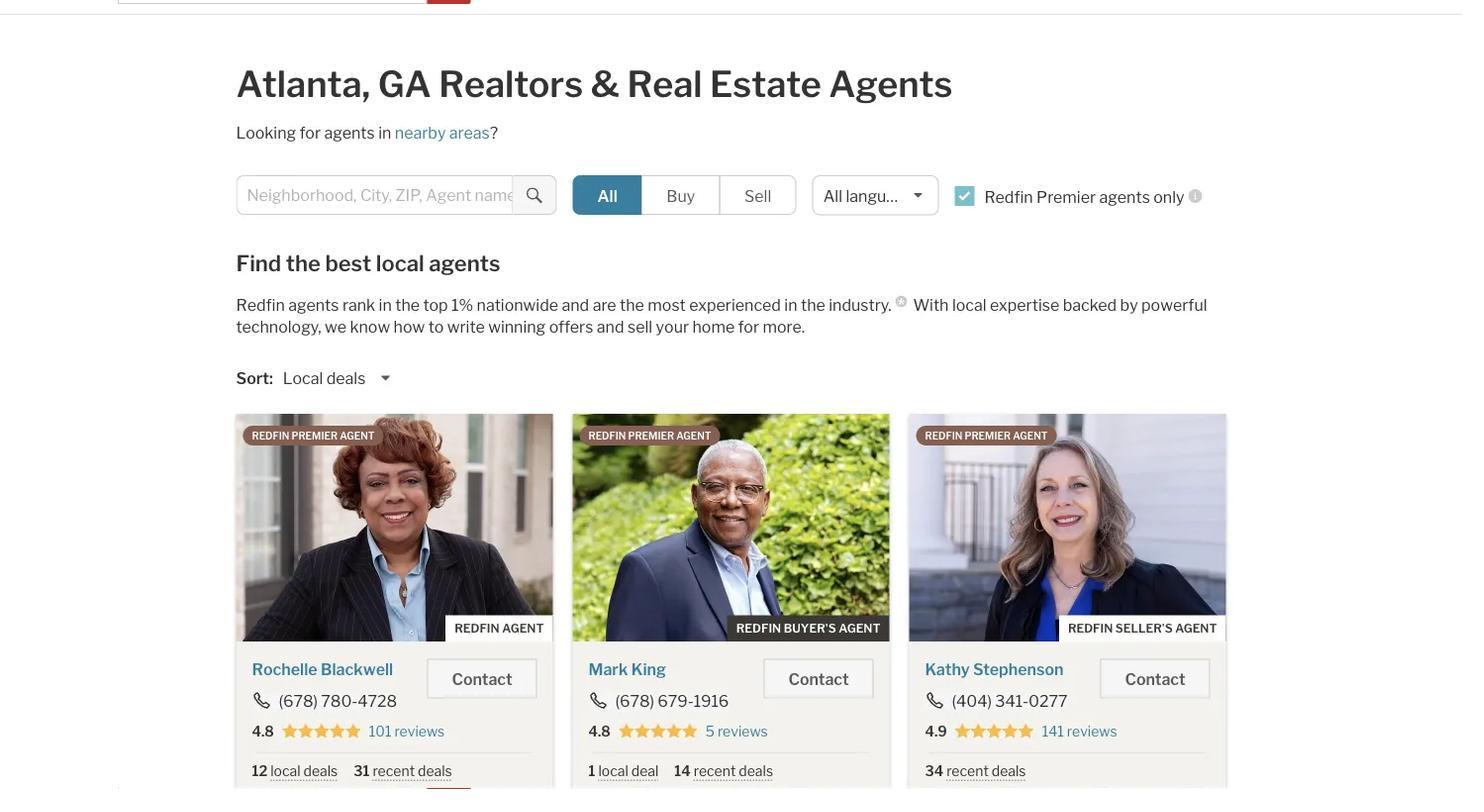 Task type: vqa. For each thing, say whether or not it's contained in the screenshot.
the ft. to the bottom
no



Task type: describe. For each thing, give the bounding box(es) containing it.
4.8 for (678) 780-4728
[[252, 723, 274, 740]]

reviews for 0277
[[1067, 723, 1118, 740]]

redfin premier agent for stephenson
[[925, 430, 1048, 442]]

reviews for 1916
[[718, 723, 768, 740]]

deals for 14 recent deals
[[739, 763, 774, 779]]

141 reviews
[[1043, 723, 1118, 740]]

atlanta,
[[236, 62, 371, 106]]

home
[[693, 317, 735, 337]]

premier for king
[[628, 430, 674, 442]]

34
[[925, 763, 944, 779]]

king
[[632, 660, 666, 679]]

reviews for 4728
[[395, 723, 445, 740]]

looking
[[236, 123, 296, 142]]

(404)
[[952, 692, 992, 711]]

(678) 780-4728
[[279, 692, 397, 711]]

only
[[1154, 187, 1185, 206]]

mark king
[[589, 660, 666, 679]]

redfin agents rank in the top 1% nationwide and are the most experienced in the industry.
[[236, 296, 892, 315]]

how
[[394, 317, 425, 337]]

recent for (678) 780-4728
[[373, 763, 415, 779]]

101 reviews
[[369, 723, 445, 740]]

local for 1 local deal
[[599, 763, 629, 779]]

deals for 34 recent deals
[[992, 763, 1027, 779]]

redfin premier agent for king
[[589, 430, 712, 442]]

5
[[706, 723, 715, 740]]

more.
[[763, 317, 805, 337]]

best
[[325, 250, 372, 276]]

redfin premier agent for blackwell
[[252, 430, 375, 442]]

photo of rochelle blackwell image
[[236, 414, 553, 642]]

contact button for (678) 780-4728
[[427, 659, 537, 699]]

your
[[656, 317, 689, 337]]

31
[[354, 763, 370, 779]]

redfin buyer's agent
[[737, 621, 881, 636]]

rank
[[343, 296, 375, 315]]

most
[[648, 296, 686, 315]]

141
[[1043, 723, 1064, 740]]

realtors
[[439, 62, 583, 106]]

premier for blackwell
[[292, 430, 338, 442]]

4728
[[358, 692, 397, 711]]

deals for 12 local deals
[[304, 763, 338, 779]]

atlanta, ga realtors & real estate agents
[[236, 62, 953, 106]]

?
[[490, 123, 498, 142]]

option group containing all
[[573, 175, 797, 215]]

12
[[252, 763, 268, 779]]

for inside with local expertise backed by powerful technology, we know how to write winning offers and sell your home for more.
[[738, 317, 760, 337]]

expertise
[[990, 296, 1060, 315]]

and inside with local expertise backed by powerful technology, we know how to write winning offers and sell your home for more.
[[597, 317, 624, 337]]

rating 4.8 out of 5 element for 780-
[[282, 723, 361, 741]]

14
[[675, 763, 691, 779]]

redfin for redfin agents rank in the top 1% nationwide and are the most experienced in the industry.
[[236, 296, 285, 315]]

backed
[[1063, 296, 1117, 315]]

rochelle
[[252, 660, 318, 679]]

local right best
[[376, 250, 425, 276]]

know
[[350, 317, 390, 337]]

redfin for redfin premier agents only
[[985, 187, 1034, 206]]

1916
[[694, 692, 729, 711]]

the up more.
[[801, 296, 826, 315]]

find
[[236, 250, 281, 276]]

are
[[593, 296, 617, 315]]

local deals
[[283, 369, 366, 388]]

ga
[[378, 62, 432, 106]]

5 reviews
[[706, 723, 768, 740]]

the right the "find"
[[286, 250, 321, 276]]

rating 4.8 out of 5 element for 679-
[[619, 723, 698, 741]]

we
[[325, 317, 347, 337]]

0 horizontal spatial and
[[562, 296, 589, 315]]

all for all
[[598, 186, 618, 206]]

1 local deal
[[589, 763, 659, 779]]

with
[[913, 296, 949, 315]]

Neighborhood, City, ZIP, Agent name search field
[[236, 175, 513, 215]]

recent for (678) 679-1916
[[694, 763, 736, 779]]

blackwell
[[321, 660, 393, 679]]

by
[[1121, 296, 1139, 315]]

kathy stephenson
[[925, 660, 1064, 679]]

nationwide
[[477, 296, 559, 315]]

679-
[[658, 692, 694, 711]]

top
[[423, 296, 448, 315]]

estate
[[710, 62, 822, 106]]

deals right the local
[[327, 369, 366, 388]]

contact for (678) 780-4728
[[452, 670, 513, 689]]

sell
[[628, 317, 653, 337]]

the up how
[[395, 296, 420, 315]]

industry.
[[829, 296, 892, 315]]

&
[[591, 62, 620, 106]]

local
[[283, 369, 323, 388]]

(404) 341-0277 button
[[925, 692, 1069, 711]]

kathy stephenson link
[[925, 660, 1064, 679]]

1%
[[452, 296, 474, 315]]

submit search image
[[527, 188, 543, 204]]

contact button for (404) 341-0277
[[1101, 659, 1211, 699]]

City, Address, School, Agent, ZIP search field
[[118, 0, 428, 4]]

All radio
[[573, 175, 643, 215]]

contact button for (678) 679-1916
[[764, 659, 874, 699]]

premier for stephenson
[[965, 430, 1011, 442]]

photo of kathy stephenson image
[[910, 414, 1227, 642]]



Task type: locate. For each thing, give the bounding box(es) containing it.
redfin seller's agent
[[1069, 621, 1218, 636]]

1 redfin premier agent from the left
[[252, 430, 375, 442]]

2 contact from the left
[[789, 670, 849, 689]]

deals down rating 4.9 out of 5 element at the bottom
[[992, 763, 1027, 779]]

0 horizontal spatial all
[[598, 186, 618, 206]]

nearby areas link
[[395, 123, 490, 142]]

sell
[[745, 186, 772, 206]]

reviews right 141
[[1067, 723, 1118, 740]]

0 horizontal spatial recent
[[373, 763, 415, 779]]

deal
[[632, 763, 659, 779]]

2 horizontal spatial contact
[[1126, 670, 1186, 689]]

2 redfin premier agent from the left
[[589, 430, 712, 442]]

contact for (678) 679-1916
[[789, 670, 849, 689]]

contact button
[[427, 659, 537, 699], [764, 659, 874, 699], [1101, 659, 1211, 699]]

1 horizontal spatial redfin
[[985, 187, 1034, 206]]

contact button down "buyer's" on the right of the page
[[764, 659, 874, 699]]

2 rating 4.8 out of 5 element from the left
[[619, 723, 698, 741]]

3 reviews from the left
[[1067, 723, 1118, 740]]

1 recent from the left
[[373, 763, 415, 779]]

3 recent from the left
[[947, 763, 989, 779]]

buyer's
[[784, 621, 837, 636]]

for down experienced
[[738, 317, 760, 337]]

1 vertical spatial redfin
[[236, 296, 285, 315]]

all for all languages
[[824, 186, 843, 206]]

0 horizontal spatial 4.8
[[252, 723, 274, 740]]

1
[[589, 763, 596, 779]]

redfin
[[252, 430, 290, 442], [589, 430, 626, 442], [925, 430, 963, 442], [455, 621, 500, 636], [737, 621, 782, 636], [1069, 621, 1114, 636]]

contact button down redfin agent
[[427, 659, 537, 699]]

deals down the 5 reviews
[[739, 763, 774, 779]]

4.9
[[925, 723, 948, 740]]

rating 4.8 out of 5 element
[[282, 723, 361, 741], [619, 723, 698, 741]]

contact down seller's
[[1126, 670, 1186, 689]]

all right submit search "icon"
[[598, 186, 618, 206]]

buy
[[667, 186, 695, 206]]

in up more.
[[785, 296, 798, 315]]

12 local deals
[[252, 763, 338, 779]]

1 horizontal spatial redfin premier agent
[[589, 430, 712, 442]]

1 contact button from the left
[[427, 659, 537, 699]]

deals
[[327, 369, 366, 388], [304, 763, 338, 779], [418, 763, 452, 779], [739, 763, 774, 779], [992, 763, 1027, 779]]

2 all from the left
[[824, 186, 843, 206]]

(678) 679-1916 button
[[589, 692, 730, 711]]

2 contact button from the left
[[764, 659, 874, 699]]

agents
[[829, 62, 953, 106]]

for right looking
[[300, 123, 321, 142]]

offers
[[549, 317, 594, 337]]

recent
[[373, 763, 415, 779], [694, 763, 736, 779], [947, 763, 989, 779]]

and up offers
[[562, 296, 589, 315]]

local right 12
[[271, 763, 301, 779]]

deals left 31
[[304, 763, 338, 779]]

recent right "34"
[[947, 763, 989, 779]]

1 horizontal spatial for
[[738, 317, 760, 337]]

redfin premier agent
[[252, 430, 375, 442], [589, 430, 712, 442], [925, 430, 1048, 442]]

all inside all option
[[598, 186, 618, 206]]

contact
[[452, 670, 513, 689], [789, 670, 849, 689], [1126, 670, 1186, 689]]

4.8 up 12
[[252, 723, 274, 740]]

Sell radio
[[720, 175, 797, 215]]

mark
[[589, 660, 628, 679]]

0 horizontal spatial redfin premier agent
[[252, 430, 375, 442]]

local for with local expertise backed by powerful technology, we know how to write winning offers and sell your home for more.
[[953, 296, 987, 315]]

1 horizontal spatial rating 4.8 out of 5 element
[[619, 723, 698, 741]]

agent
[[340, 430, 375, 442], [677, 430, 712, 442], [1013, 430, 1048, 442], [502, 621, 544, 636], [839, 621, 881, 636], [1176, 621, 1218, 636]]

areas
[[449, 123, 490, 142]]

agents down 'atlanta,' on the left of the page
[[324, 123, 375, 142]]

1 4.8 from the left
[[252, 723, 274, 740]]

technology,
[[236, 317, 321, 337]]

contact for (404) 341-0277
[[1126, 670, 1186, 689]]

2 horizontal spatial reviews
[[1067, 723, 1118, 740]]

in right rank
[[379, 296, 392, 315]]

3 contact button from the left
[[1101, 659, 1211, 699]]

recent right 31
[[373, 763, 415, 779]]

all
[[598, 186, 618, 206], [824, 186, 843, 206]]

nearby
[[395, 123, 446, 142]]

redfin premier agents only
[[985, 187, 1185, 206]]

1 horizontal spatial premier
[[628, 430, 674, 442]]

(678)
[[279, 692, 318, 711], [616, 692, 655, 711]]

rochelle blackwell
[[252, 660, 393, 679]]

Buy radio
[[642, 175, 721, 215]]

redfin left premier
[[985, 187, 1034, 206]]

1 horizontal spatial 4.8
[[589, 723, 611, 740]]

1 horizontal spatial (678)
[[616, 692, 655, 711]]

1 horizontal spatial contact
[[789, 670, 849, 689]]

1 horizontal spatial recent
[[694, 763, 736, 779]]

(678) 780-4728 button
[[252, 692, 398, 711]]

1 rating 4.8 out of 5 element from the left
[[282, 723, 361, 741]]

premier
[[1037, 187, 1096, 206]]

local right with
[[953, 296, 987, 315]]

1 horizontal spatial and
[[597, 317, 624, 337]]

780-
[[321, 692, 358, 711]]

winning
[[488, 317, 546, 337]]

34 recent deals
[[925, 763, 1027, 779]]

sort:
[[236, 369, 273, 388]]

redfin agent
[[455, 621, 544, 636]]

local right "1"
[[599, 763, 629, 779]]

rochelle blackwell link
[[252, 660, 393, 679]]

0 horizontal spatial reviews
[[395, 723, 445, 740]]

local for 12 local deals
[[271, 763, 301, 779]]

0 horizontal spatial (678)
[[279, 692, 318, 711]]

341-
[[996, 692, 1029, 711]]

2 horizontal spatial redfin premier agent
[[925, 430, 1048, 442]]

1 horizontal spatial all
[[824, 186, 843, 206]]

photo of mark king image
[[573, 414, 890, 642]]

4.8 up "1"
[[589, 723, 611, 740]]

2 horizontal spatial premier
[[965, 430, 1011, 442]]

the up sell
[[620, 296, 645, 315]]

all left languages
[[824, 186, 843, 206]]

3 redfin premier agent from the left
[[925, 430, 1048, 442]]

rating 4.8 out of 5 element down (678) 679-1916 button at left
[[619, 723, 698, 741]]

experienced
[[690, 296, 781, 315]]

reviews right 101
[[395, 723, 445, 740]]

seller's
[[1116, 621, 1173, 636]]

(678) down mark king
[[616, 692, 655, 711]]

1 horizontal spatial contact button
[[764, 659, 874, 699]]

rating 4.9 out of 5 element
[[955, 723, 1035, 741]]

all languages
[[824, 186, 922, 206]]

0277
[[1029, 692, 1068, 711]]

0 horizontal spatial premier
[[292, 430, 338, 442]]

and
[[562, 296, 589, 315], [597, 317, 624, 337]]

in left nearby
[[378, 123, 392, 142]]

(678) 679-1916
[[616, 692, 729, 711]]

3 premier from the left
[[965, 430, 1011, 442]]

stephenson
[[974, 660, 1064, 679]]

1 reviews from the left
[[395, 723, 445, 740]]

2 premier from the left
[[628, 430, 674, 442]]

contact down redfin agent
[[452, 670, 513, 689]]

0 vertical spatial redfin
[[985, 187, 1034, 206]]

write
[[447, 317, 485, 337]]

(678) for (678) 780-4728
[[279, 692, 318, 711]]

with local expertise backed by powerful technology, we know how to write winning offers and sell your home for more.
[[236, 296, 1208, 337]]

2 horizontal spatial contact button
[[1101, 659, 1211, 699]]

local
[[376, 250, 425, 276], [953, 296, 987, 315], [271, 763, 301, 779], [599, 763, 629, 779]]

1 premier from the left
[[292, 430, 338, 442]]

(404) 341-0277
[[952, 692, 1068, 711]]

0 horizontal spatial rating 4.8 out of 5 element
[[282, 723, 361, 741]]

4.8 for (678) 679-1916
[[589, 723, 611, 740]]

redfin up technology,
[[236, 296, 285, 315]]

powerful
[[1142, 296, 1208, 315]]

(678) down rochelle
[[279, 692, 318, 711]]

mark king link
[[589, 660, 666, 679]]

contact down "buyer's" on the right of the page
[[789, 670, 849, 689]]

0 horizontal spatial contact button
[[427, 659, 537, 699]]

deals for 31 recent deals
[[418, 763, 452, 779]]

agents up we on the left top
[[288, 296, 339, 315]]

agents left only
[[1100, 187, 1151, 206]]

0 horizontal spatial contact
[[452, 670, 513, 689]]

reviews right '5'
[[718, 723, 768, 740]]

real
[[627, 62, 703, 106]]

agents up 1%
[[429, 250, 501, 276]]

1 all from the left
[[598, 186, 618, 206]]

recent right 14
[[694, 763, 736, 779]]

0 horizontal spatial for
[[300, 123, 321, 142]]

(678) for (678) 679-1916
[[616, 692, 655, 711]]

2 (678) from the left
[[616, 692, 655, 711]]

for
[[300, 123, 321, 142], [738, 317, 760, 337]]

1 horizontal spatial reviews
[[718, 723, 768, 740]]

in for the
[[379, 296, 392, 315]]

languages
[[846, 186, 922, 206]]

14 recent deals
[[675, 763, 774, 779]]

looking for agents in nearby areas ?
[[236, 123, 498, 142]]

and down 'are'
[[597, 317, 624, 337]]

2 4.8 from the left
[[589, 723, 611, 740]]

option group
[[573, 175, 797, 215]]

101
[[369, 723, 392, 740]]

2 recent from the left
[[694, 763, 736, 779]]

in for nearby
[[378, 123, 392, 142]]

3 contact from the left
[[1126, 670, 1186, 689]]

0 vertical spatial and
[[562, 296, 589, 315]]

find the best local agents
[[236, 250, 501, 276]]

31 recent deals
[[354, 763, 452, 779]]

kathy
[[925, 660, 970, 679]]

deals down 101 reviews
[[418, 763, 452, 779]]

to
[[429, 317, 444, 337]]

1 contact from the left
[[452, 670, 513, 689]]

0 vertical spatial for
[[300, 123, 321, 142]]

2 horizontal spatial recent
[[947, 763, 989, 779]]

2 reviews from the left
[[718, 723, 768, 740]]

1 vertical spatial for
[[738, 317, 760, 337]]

0 horizontal spatial redfin
[[236, 296, 285, 315]]

disclaimer image
[[896, 296, 908, 308]]

rating 4.8 out of 5 element down (678) 780-4728 button
[[282, 723, 361, 741]]

1 vertical spatial and
[[597, 317, 624, 337]]

1 (678) from the left
[[279, 692, 318, 711]]

local inside with local expertise backed by powerful technology, we know how to write winning offers and sell your home for more.
[[953, 296, 987, 315]]

contact button down seller's
[[1101, 659, 1211, 699]]



